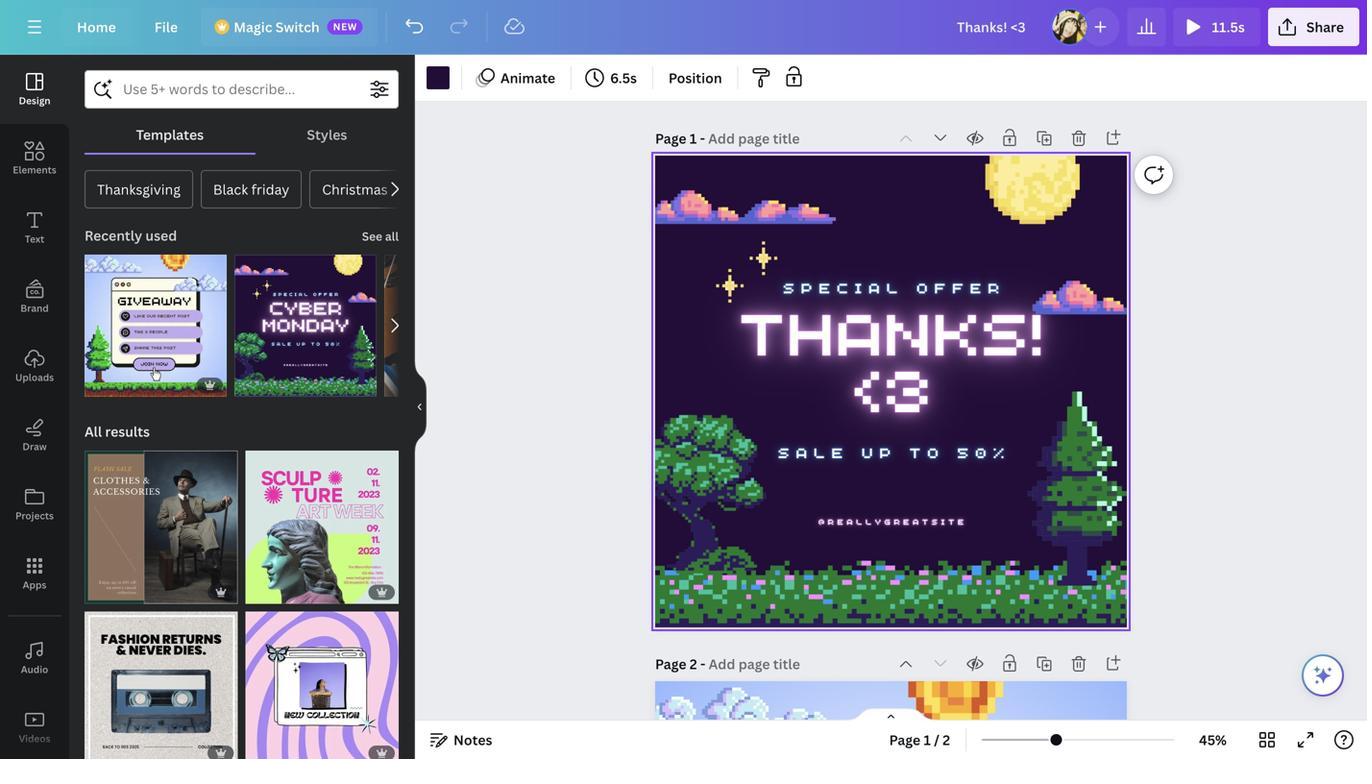 Task type: describe. For each thing, give the bounding box(es) containing it.
green and magenta art week promotion instagram post group
[[246, 439, 399, 604]]

all
[[385, 228, 399, 244]]

design
[[19, 94, 51, 107]]

all
[[85, 422, 102, 441]]

@reallygreatsite
[[819, 516, 968, 527]]

black
[[213, 180, 248, 198]]

thanks!
[[738, 282, 1045, 372]]

text
[[25, 233, 44, 246]]

vintage retro fashion collection 90s cassette instagram post group
[[85, 600, 238, 759]]

purple and blue retro vintage giveaway instagram post group
[[85, 243, 227, 397]]

home link
[[62, 8, 131, 46]]

sale up to 50%
[[778, 441, 1011, 462]]

styles
[[307, 125, 347, 144]]

purple neon tech geometric cyber monday instagram post group
[[235, 243, 377, 397]]

magic
[[234, 18, 272, 36]]

all results
[[85, 422, 150, 441]]

share button
[[1269, 8, 1360, 46]]

apps
[[23, 579, 46, 592]]

christmas button
[[310, 170, 400, 209]]

sale
[[778, 441, 850, 462]]

45% button
[[1182, 725, 1245, 755]]

green and magenta art week promotion instagram post image
[[246, 451, 399, 604]]

show pages image
[[845, 707, 938, 723]]

elements button
[[0, 124, 69, 193]]

orange grunge basketball score instagram post image
[[384, 255, 527, 397]]

text button
[[0, 193, 69, 262]]

home
[[77, 18, 116, 36]]

recently used
[[85, 226, 177, 245]]

projects
[[15, 509, 54, 522]]

file
[[155, 18, 178, 36]]

Page title text field
[[709, 655, 802, 674]]

page for page 2
[[655, 655, 687, 673]]

11.5s button
[[1174, 8, 1261, 46]]

styles button
[[255, 116, 399, 153]]

6.5s button
[[580, 62, 645, 93]]

recently
[[85, 226, 142, 245]]

Page title text field
[[709, 129, 802, 148]]

christmas
[[322, 180, 388, 198]]

1 for -
[[690, 129, 697, 148]]

file button
[[139, 8, 193, 46]]

friday
[[251, 180, 289, 198]]

Design title text field
[[942, 8, 1043, 46]]

apps button
[[0, 539, 69, 608]]

6.5s
[[610, 69, 637, 87]]

special
[[783, 276, 905, 297]]

side panel tab list
[[0, 55, 69, 759]]

to
[[910, 441, 945, 462]]

up
[[862, 441, 897, 462]]

recently used button
[[83, 216, 179, 255]]

page for page 1
[[655, 129, 687, 148]]

50%
[[957, 441, 1011, 462]]

11.5s
[[1213, 18, 1246, 36]]

2 inside button
[[943, 731, 951, 749]]

see all
[[362, 228, 399, 244]]

switch
[[276, 18, 320, 36]]

brown vintage menswear sale instagram post group
[[85, 439, 238, 604]]

vintage retro fashion collection 90s cassette instagram post image
[[85, 612, 238, 759]]

special offer
[[783, 276, 1006, 297]]

share
[[1307, 18, 1345, 36]]

brown vintage menswear sale instagram post image
[[85, 451, 238, 604]]

thanksgiving
[[97, 180, 181, 198]]

audio
[[21, 663, 48, 676]]

/
[[934, 731, 940, 749]]



Task type: locate. For each thing, give the bounding box(es) containing it.
videos
[[19, 732, 50, 745]]

uploads button
[[0, 332, 69, 401]]

templates button
[[85, 116, 255, 153]]

results
[[105, 422, 150, 441]]

draw
[[22, 440, 47, 453]]

elements
[[13, 163, 56, 176]]

purple neon tech geometric cyber monday instagram post image
[[235, 255, 377, 397]]

0 vertical spatial page
[[655, 129, 687, 148]]

page 1 / 2
[[890, 731, 951, 749]]

- for page 1 -
[[700, 129, 705, 148]]

used
[[146, 226, 177, 245]]

audio button
[[0, 624, 69, 693]]

see all button
[[360, 216, 401, 255]]

notes button
[[423, 725, 500, 755]]

page
[[655, 129, 687, 148], [655, 655, 687, 673], [890, 731, 921, 749]]

0 vertical spatial -
[[700, 129, 705, 148]]

2 - from the top
[[701, 655, 706, 673]]

1 inside button
[[924, 731, 931, 749]]

0 vertical spatial 1
[[690, 129, 697, 148]]

videos button
[[0, 693, 69, 759]]

2 vertical spatial page
[[890, 731, 921, 749]]

projects button
[[0, 470, 69, 539]]

- left page title text box
[[701, 655, 706, 673]]

1 vertical spatial page
[[655, 655, 687, 673]]

0 horizontal spatial 1
[[690, 129, 697, 148]]

offer
[[917, 276, 1006, 297]]

magic switch
[[234, 18, 320, 36]]

2 right /
[[943, 731, 951, 749]]

1 vertical spatial -
[[701, 655, 706, 673]]

- left page title text field
[[700, 129, 705, 148]]

1 vertical spatial 1
[[924, 731, 931, 749]]

#240c39 image
[[427, 66, 450, 89], [427, 66, 450, 89]]

templates
[[136, 125, 204, 144]]

2 left page title text box
[[690, 655, 697, 673]]

- for page 2 -
[[701, 655, 706, 673]]

1 - from the top
[[700, 129, 705, 148]]

-
[[700, 129, 705, 148], [701, 655, 706, 673]]

page 1 -
[[655, 129, 709, 148]]

thanksgiving button
[[85, 170, 193, 209]]

1 horizontal spatial 1
[[924, 731, 931, 749]]

<3
[[851, 339, 932, 429]]

page down position popup button
[[655, 129, 687, 148]]

black friday
[[213, 180, 289, 198]]

position button
[[661, 62, 730, 93]]

brand button
[[0, 262, 69, 332]]

page 1 / 2 button
[[882, 725, 958, 755]]

Use 5+ words to describe... search field
[[123, 71, 360, 108]]

uploads
[[15, 371, 54, 384]]

page down "show pages" image
[[890, 731, 921, 749]]

1 vertical spatial 2
[[943, 731, 951, 749]]

animate button
[[470, 62, 563, 93]]

colorful 90's online store instagram post group
[[246, 600, 399, 759]]

see
[[362, 228, 383, 244]]

2
[[690, 655, 697, 673], [943, 731, 951, 749]]

1 for /
[[924, 731, 931, 749]]

1 down position
[[690, 129, 697, 148]]

1 left /
[[924, 731, 931, 749]]

page left page title text box
[[655, 655, 687, 673]]

45%
[[1200, 731, 1227, 749]]

notes
[[454, 731, 493, 749]]

0 horizontal spatial 2
[[690, 655, 697, 673]]

black friday button
[[201, 170, 302, 209]]

main menu bar
[[0, 0, 1368, 55]]

0 vertical spatial 2
[[690, 655, 697, 673]]

design button
[[0, 55, 69, 124]]

1 horizontal spatial 2
[[943, 731, 951, 749]]

new
[[333, 20, 357, 33]]

animate
[[501, 69, 556, 87]]

page 2 -
[[655, 655, 709, 673]]

purple and blue retro vintage giveaway instagram post image
[[85, 255, 227, 397]]

position
[[669, 69, 722, 87]]

1
[[690, 129, 697, 148], [924, 731, 931, 749]]

page inside page 1 / 2 button
[[890, 731, 921, 749]]

draw button
[[0, 401, 69, 470]]

hide image
[[414, 361, 427, 453]]

brand
[[20, 302, 49, 315]]

colorful 90's online store instagram post image
[[246, 612, 399, 759]]

canva assistant image
[[1312, 664, 1335, 687]]



Task type: vqa. For each thing, say whether or not it's contained in the screenshot.
- for Page 2 -
yes



